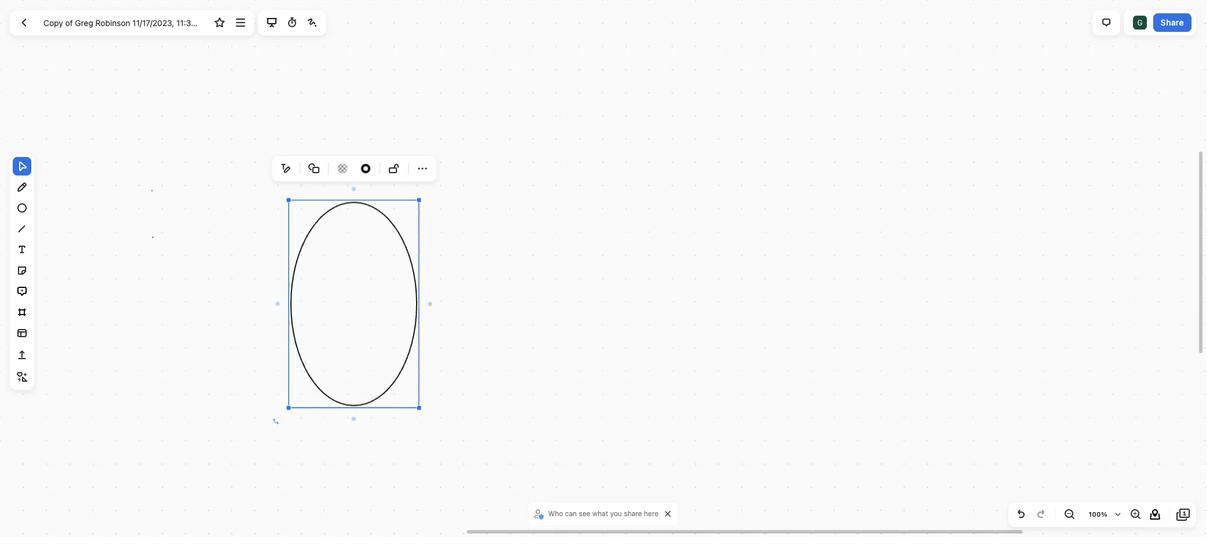 Task type: locate. For each thing, give the bounding box(es) containing it.
more options image
[[233, 16, 247, 30]]

timer image
[[285, 16, 299, 30]]

zoom out image
[[1062, 508, 1076, 522]]

share
[[1161, 17, 1184, 27]]

menu
[[274, 157, 434, 180]]

text format image
[[279, 162, 293, 176]]

you
[[610, 510, 622, 518]]

lock element
[[385, 159, 403, 178]]

who can see what you share here
[[548, 510, 659, 518]]

see
[[579, 510, 590, 518]]

dashboard image
[[17, 16, 31, 30]]

templates image
[[15, 326, 29, 340]]

Document name text field
[[35, 13, 209, 32]]

lock image
[[387, 162, 401, 176]]

comment panel image
[[1100, 16, 1113, 30]]

shape element
[[305, 159, 323, 178]]

who
[[548, 510, 563, 518]]

100 %
[[1089, 511, 1108, 518]]

text format element
[[276, 159, 295, 178]]

star this whiteboard image
[[213, 16, 227, 30]]

100
[[1089, 511, 1101, 518]]



Task type: vqa. For each thing, say whether or not it's contained in the screenshot.
MENU
yes



Task type: describe. For each thing, give the bounding box(es) containing it.
more element
[[413, 159, 432, 178]]

laser image
[[305, 16, 319, 30]]

can
[[565, 510, 577, 518]]

zoom in image
[[1129, 508, 1142, 522]]

%
[[1101, 511, 1108, 518]]

present image
[[265, 16, 279, 30]]

more image
[[416, 162, 430, 176]]

here
[[644, 510, 659, 518]]

what
[[592, 510, 608, 518]]

share
[[624, 510, 642, 518]]

pages image
[[1177, 508, 1191, 522]]

undo image
[[1014, 508, 1028, 522]]

mini map image
[[1148, 508, 1162, 522]]

share button
[[1153, 13, 1192, 32]]

shape image
[[307, 162, 321, 176]]

fill image
[[336, 161, 350, 177]]

upload pdfs and images image
[[15, 348, 29, 362]]

who can see what you share here button
[[532, 505, 662, 523]]

more tools image
[[15, 370, 29, 384]]



